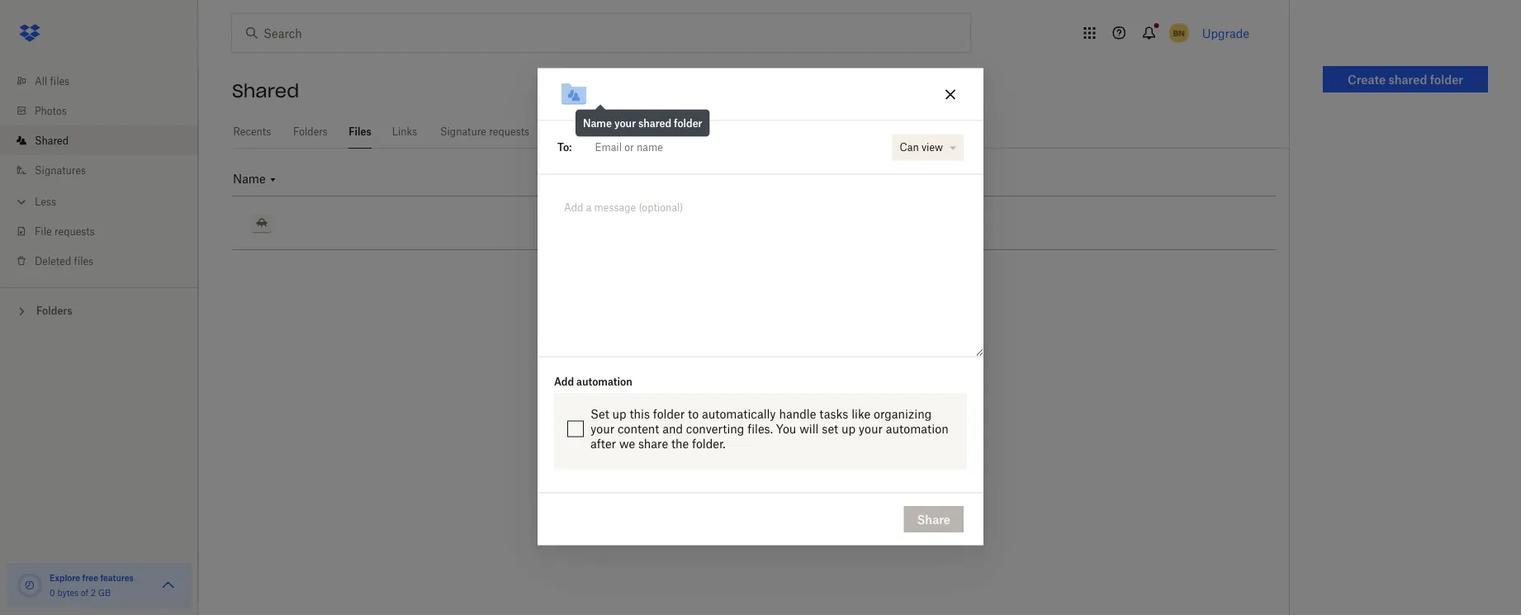 Task type: describe. For each thing, give the bounding box(es) containing it.
folder.
[[692, 437, 725, 451]]

shared list item
[[0, 126, 198, 155]]

upgrade
[[1202, 26, 1249, 40]]

0 vertical spatial automation
[[576, 376, 632, 388]]

file requests
[[35, 225, 95, 237]]

list containing all files
[[0, 56, 198, 287]]

the
[[671, 437, 689, 451]]

content
[[618, 422, 659, 436]]

requests for file requests
[[54, 225, 95, 237]]

free
[[82, 573, 98, 583]]

files.
[[747, 422, 773, 436]]

tasks
[[819, 407, 848, 421]]

files for all files
[[50, 75, 69, 87]]

your down like
[[859, 422, 883, 436]]

add automation
[[554, 376, 632, 388]]

photos link
[[13, 96, 198, 126]]

can view
[[900, 141, 943, 154]]

handle
[[779, 407, 816, 421]]

0
[[50, 588, 55, 598]]

1 horizontal spatial shared
[[232, 79, 299, 102]]

signature
[[440, 126, 486, 138]]

files
[[349, 126, 371, 138]]

after
[[590, 437, 616, 451]]

quota usage element
[[17, 572, 43, 599]]

deleted files link
[[13, 246, 198, 276]]

share button
[[904, 506, 964, 533]]

bytes
[[57, 588, 79, 598]]

deleted files
[[35, 255, 93, 267]]

set
[[822, 422, 838, 436]]

will
[[800, 422, 819, 436]]

set up this folder to automatically handle tasks like organizing your content and converting files. you will set up your automation after we share the folder.
[[590, 407, 949, 451]]

gb
[[98, 588, 111, 598]]

converting
[[686, 422, 744, 436]]

create shared folder
[[1348, 72, 1463, 86]]

can
[[900, 141, 919, 154]]

shared inside 'button'
[[1389, 72, 1427, 86]]

create shared folder button
[[1323, 66, 1488, 92]]

shared inside "shared" link
[[35, 134, 69, 147]]

signature requests link
[[438, 116, 532, 146]]

deleted
[[35, 255, 71, 267]]

can view button
[[892, 134, 964, 161]]

0 vertical spatial up
[[612, 407, 627, 421]]

folder for name your shared folder
[[674, 117, 702, 129]]

dropbox image
[[13, 17, 46, 50]]

folder for set up this folder to automatically handle tasks like organizing your content and converting files. you will set up your automation after we share the folder.
[[653, 407, 685, 421]]

we
[[619, 437, 635, 451]]

file requests link
[[13, 216, 198, 246]]

folders inside button
[[36, 305, 72, 317]]

upgrade link
[[1202, 26, 1249, 40]]

this
[[630, 407, 650, 421]]

and
[[662, 422, 683, 436]]

folder inside 'button'
[[1430, 72, 1463, 86]]

2
[[91, 588, 96, 598]]



Task type: locate. For each thing, give the bounding box(es) containing it.
less image
[[13, 194, 30, 210]]

name
[[583, 117, 612, 129]]

links
[[392, 126, 417, 138]]

to
[[688, 407, 699, 421]]

automation down organizing in the right bottom of the page
[[886, 422, 949, 436]]

all files
[[35, 75, 69, 87]]

less
[[35, 195, 56, 208]]

1 horizontal spatial requests
[[489, 126, 529, 138]]

tab list containing recents
[[232, 116, 1289, 149]]

automation inside 'set up this folder to automatically handle tasks like organizing your content and converting files. you will set up your automation after we share the folder.'
[[886, 422, 949, 436]]

1 vertical spatial folders
[[36, 305, 72, 317]]

your up the after
[[590, 422, 615, 436]]

create
[[1348, 72, 1386, 86]]

0 vertical spatial shared
[[1389, 72, 1427, 86]]

1 horizontal spatial automation
[[886, 422, 949, 436]]

files right deleted
[[74, 255, 93, 267]]

0 vertical spatial shared
[[232, 79, 299, 102]]

folder up and
[[653, 407, 685, 421]]

requests right signature
[[489, 126, 529, 138]]

0 vertical spatial folders
[[293, 126, 328, 138]]

0 vertical spatial folder
[[1430, 72, 1463, 86]]

0 horizontal spatial requests
[[54, 225, 95, 237]]

Contact name field
[[588, 134, 885, 161]]

0 horizontal spatial shared
[[35, 134, 69, 147]]

set
[[590, 407, 609, 421]]

requests
[[489, 126, 529, 138], [54, 225, 95, 237]]

folder inside 'set up this folder to automatically handle tasks like organizing your content and converting files. you will set up your automation after we share the folder.'
[[653, 407, 685, 421]]

organizing
[[874, 407, 932, 421]]

1 horizontal spatial shared
[[1389, 72, 1427, 86]]

1 vertical spatial requests
[[54, 225, 95, 237]]

like
[[852, 407, 871, 421]]

shared
[[232, 79, 299, 102], [35, 134, 69, 147]]

0 vertical spatial requests
[[489, 126, 529, 138]]

1 horizontal spatial folders
[[293, 126, 328, 138]]

recents link
[[232, 116, 272, 146]]

None field
[[572, 131, 888, 164]]

all
[[35, 75, 47, 87]]

automatically
[[702, 407, 776, 421]]

files for deleted files
[[74, 255, 93, 267]]

list
[[0, 56, 198, 287]]

links link
[[391, 116, 418, 146]]

folders link
[[292, 116, 329, 146]]

shared down photos
[[35, 134, 69, 147]]

sharing modal dialog
[[538, 68, 984, 615]]

signatures
[[35, 164, 86, 176]]

files right all
[[50, 75, 69, 87]]

explore free features 0 bytes of 2 gb
[[50, 573, 134, 598]]

shared up recents link
[[232, 79, 299, 102]]

to:
[[557, 141, 572, 154]]

shared right create on the top of page
[[1389, 72, 1427, 86]]

0 horizontal spatial shared
[[638, 117, 672, 129]]

folder right create on the top of page
[[1430, 72, 1463, 86]]

folder up contact name field
[[674, 117, 702, 129]]

shared right name
[[638, 117, 672, 129]]

files
[[50, 75, 69, 87], [74, 255, 93, 267]]

name your shared folder
[[583, 117, 702, 129]]

1 horizontal spatial up
[[841, 422, 856, 436]]

requests right file
[[54, 225, 95, 237]]

explore
[[50, 573, 80, 583]]

up
[[612, 407, 627, 421], [841, 422, 856, 436]]

share
[[917, 512, 951, 526]]

automation
[[576, 376, 632, 388], [886, 422, 949, 436]]

folders
[[293, 126, 328, 138], [36, 305, 72, 317]]

folders button
[[0, 298, 198, 322]]

signatures link
[[13, 155, 198, 185]]

features
[[100, 573, 134, 583]]

file
[[35, 225, 52, 237]]

1 vertical spatial shared
[[35, 134, 69, 147]]

shared
[[1389, 72, 1427, 86], [638, 117, 672, 129]]

1 vertical spatial up
[[841, 422, 856, 436]]

requests inside file requests link
[[54, 225, 95, 237]]

recents
[[233, 126, 271, 138]]

1 vertical spatial files
[[74, 255, 93, 267]]

up right set
[[841, 422, 856, 436]]

up right the set
[[612, 407, 627, 421]]

1 vertical spatial automation
[[886, 422, 949, 436]]

of
[[81, 588, 88, 598]]

automation up the set
[[576, 376, 632, 388]]

view
[[922, 141, 943, 154]]

tab list
[[232, 116, 1289, 149]]

add
[[554, 376, 574, 388]]

folder
[[1430, 72, 1463, 86], [674, 117, 702, 129], [653, 407, 685, 421]]

your
[[614, 117, 636, 129], [590, 422, 615, 436], [859, 422, 883, 436]]

all files link
[[13, 66, 198, 96]]

0 horizontal spatial folders
[[36, 305, 72, 317]]

your right name
[[614, 117, 636, 129]]

0 vertical spatial files
[[50, 75, 69, 87]]

shared link
[[13, 126, 198, 155]]

1 horizontal spatial files
[[74, 255, 93, 267]]

folders left files
[[293, 126, 328, 138]]

1 vertical spatial shared
[[638, 117, 672, 129]]

share
[[638, 437, 668, 451]]

folders down deleted
[[36, 305, 72, 317]]

0 horizontal spatial automation
[[576, 376, 632, 388]]

requests for signature requests
[[489, 126, 529, 138]]

0 horizontal spatial files
[[50, 75, 69, 87]]

files link
[[349, 116, 372, 146]]

Add a message (optional) text field
[[557, 194, 964, 232]]

signature requests
[[440, 126, 529, 138]]

0 horizontal spatial up
[[612, 407, 627, 421]]

shared inside sharing modal "dialog"
[[638, 117, 672, 129]]

requests inside the signature requests link
[[489, 126, 529, 138]]

1 vertical spatial folder
[[674, 117, 702, 129]]

2 vertical spatial folder
[[653, 407, 685, 421]]

you
[[776, 422, 796, 436]]

photos
[[35, 104, 67, 117]]



Task type: vqa. For each thing, say whether or not it's contained in the screenshot.
the Search in folder "Dropbox" text field
no



